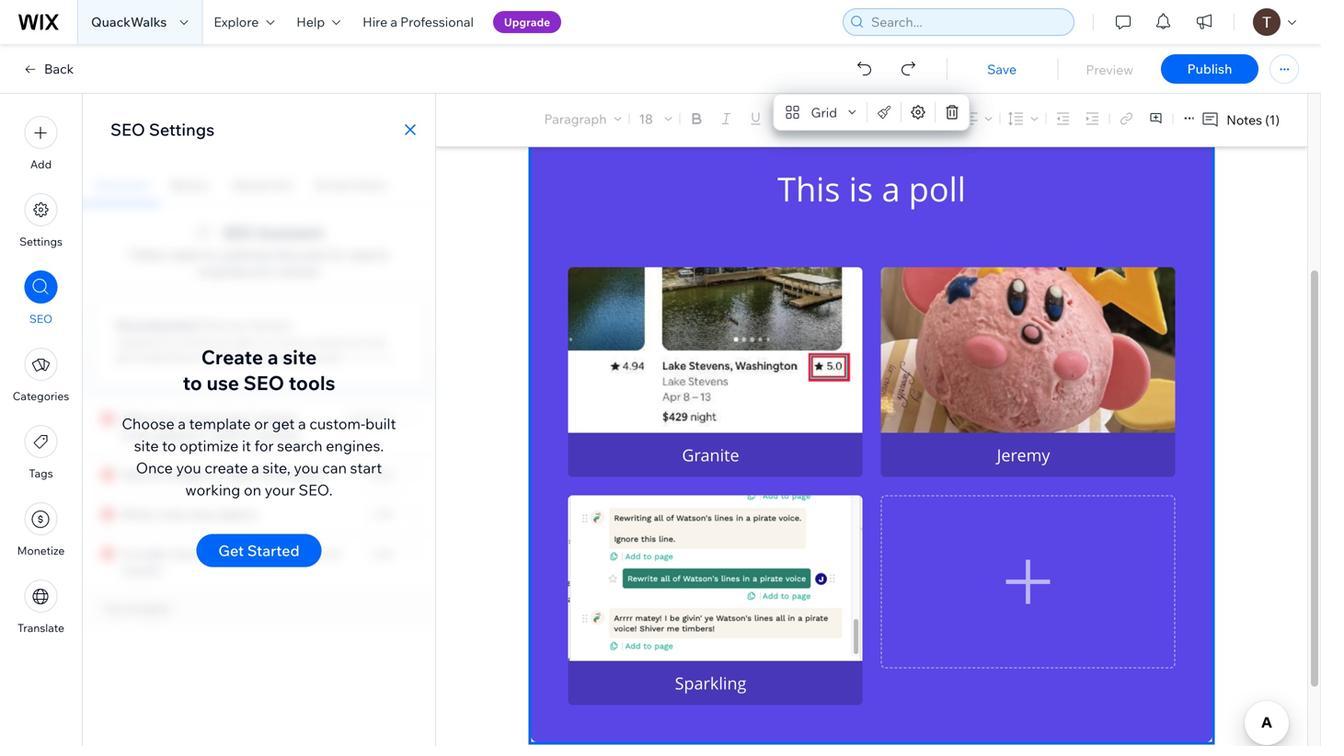 Task type: vqa. For each thing, say whether or not it's contained in the screenshot.


Task type: locate. For each thing, give the bounding box(es) containing it.
a inside this is just me writing about ducks. later i will talk about a real and not fake duck that goes and walks and behaves in stores. for now, i will write about ducks.
[[643, 37, 652, 59]]

and left not
[[700, 37, 729, 59]]

add for add
[[30, 157, 52, 171]]

settings up basics
[[149, 119, 215, 140]]

and up critical
[[367, 335, 386, 349]]

0 horizontal spatial for
[[255, 437, 274, 455]]

social
[[315, 177, 351, 193]]

will
[[531, 37, 557, 59], [610, 87, 636, 109]]

add left an
[[121, 467, 146, 483]]

eligible
[[252, 546, 295, 562]]

0 horizontal spatial you
[[176, 459, 201, 477]]

to inside choose a template or get a custom-built site to optimize it for search engines. once you create a site, you can start working on your seo.
[[162, 437, 176, 455]]

seo up assistant button in the left of the page
[[110, 119, 145, 140]]

create
[[205, 459, 248, 477]]

1 vertical spatial post
[[182, 410, 209, 427]]

post
[[300, 247, 327, 263], [182, 410, 209, 427], [299, 467, 326, 483]]

1 horizontal spatial or
[[254, 415, 269, 433]]

for
[[330, 247, 346, 263], [255, 437, 274, 455], [298, 546, 315, 562]]

1 horizontal spatial settings
[[149, 119, 215, 140]]

1 vertical spatial add
[[121, 467, 146, 483]]

0 horizontal spatial upgrade
[[116, 335, 161, 349]]

notes (1)
[[1227, 112, 1280, 128]]

low down high
[[373, 510, 393, 519]]

keyword up related
[[150, 318, 195, 332]]

0 vertical spatial post
[[300, 247, 327, 263]]

to left be
[[218, 546, 230, 562]]

add button
[[24, 116, 58, 171]]

or right template
[[254, 415, 269, 433]]

site down choose
[[134, 437, 159, 455]]

optimize down template
[[180, 437, 239, 455]]

get inside focus keyword (premium feature) upgrade to a premium plan to choose a keyword and get related tasks to better optimize this post.
[[116, 350, 133, 364]]

1 vertical spatial site
[[134, 437, 159, 455]]

1 vertical spatial in
[[199, 427, 210, 443]]

optimize inside "follow tasks to optimize this post for search engines and visitors"
[[220, 247, 272, 263]]

you
[[176, 459, 201, 477], [294, 459, 319, 477]]

0 horizontal spatial or
[[207, 467, 220, 483]]

seo
[[110, 119, 145, 140], [223, 224, 254, 242], [29, 312, 53, 326], [244, 371, 284, 395]]

about down me
[[594, 37, 639, 59]]

2 horizontal spatial for
[[330, 247, 346, 263]]

low
[[373, 510, 393, 519], [373, 549, 393, 559]]

and left visitors
[[250, 263, 273, 279]]

2 vertical spatial for
[[298, 546, 315, 562]]

tools
[[289, 371, 335, 395]]

better
[[217, 350, 248, 364]]

in down fake
[[791, 62, 805, 84]]

get up it
[[228, 410, 248, 427]]

assistant inside button
[[94, 177, 149, 193]]

notes
[[1227, 112, 1263, 128]]

0 horizontal spatial get
[[116, 350, 133, 364]]

grid button
[[778, 99, 863, 125]]

upgrade
[[504, 15, 550, 29], [116, 335, 161, 349]]

to down use
[[212, 410, 225, 427]]

back button
[[22, 61, 74, 77]]

post inside the allow this post to get indexed (may appear in search results)
[[182, 410, 209, 427]]

upgrade left is
[[504, 15, 550, 29]]

add inside add button
[[30, 157, 52, 171]]

0 horizontal spatial settings
[[19, 235, 62, 248]]

0 vertical spatial site
[[283, 345, 317, 370]]

meta
[[157, 506, 188, 522]]

upgrade button
[[493, 11, 562, 33]]

0 horizontal spatial write an answer text field
[[568, 661, 863, 705]]

engines
[[199, 263, 247, 279]]

0 horizontal spatial site
[[134, 437, 159, 455]]

0 vertical spatial settings
[[149, 119, 215, 140]]

0 horizontal spatial in
[[199, 427, 210, 443]]

to down premium
[[204, 350, 214, 364]]

menu containing add
[[0, 105, 82, 646]]

seo inside button
[[29, 312, 53, 326]]

0 vertical spatial or
[[254, 415, 269, 433]]

0 vertical spatial upgrade
[[504, 15, 550, 29]]

to up engines
[[205, 247, 217, 263]]

seo for seo assistant
[[223, 224, 254, 242]]

about right write
[[684, 87, 729, 109]]

about up not
[[702, 12, 748, 35]]

get inside the allow this post to get indexed (may appear in search results)
[[228, 410, 248, 427]]

include
[[121, 546, 166, 562]]

1 horizontal spatial assistant
[[257, 224, 324, 242]]

0 horizontal spatial search
[[213, 427, 253, 443]]

hire a professional link
[[352, 0, 485, 44]]

tab list
[[83, 166, 435, 205]]

get left related
[[116, 350, 133, 364]]

me
[[616, 12, 641, 35]]

this up visitors
[[275, 247, 297, 263]]

to inside the include markup to be eligible for rich results
[[218, 546, 230, 562]]

0 vertical spatial assistant
[[94, 177, 149, 193]]

to left use
[[183, 371, 202, 395]]

1 horizontal spatial site
[[283, 345, 317, 370]]

(1)
[[1266, 112, 1280, 128]]

1 vertical spatial or
[[207, 467, 220, 483]]

upgrade down focus
[[116, 335, 161, 349]]

i right now, on the left top of page
[[602, 87, 606, 109]]

Write an answer text field
[[568, 433, 863, 477]]

1 vertical spatial for
[[255, 437, 274, 455]]

tasks inside "follow tasks to optimize this post for search engines and visitors"
[[171, 247, 202, 263]]

optimize up engines
[[220, 247, 272, 263]]

just
[[584, 12, 612, 35]]

1 horizontal spatial i
[[850, 12, 854, 35]]

site
[[283, 345, 317, 370], [134, 437, 159, 455]]

advanced button
[[221, 166, 303, 205]]

to up once
[[162, 437, 176, 455]]

site up tools
[[283, 345, 317, 370]]

professional
[[400, 14, 474, 30]]

1 low from the top
[[373, 510, 393, 519]]

2 horizontal spatial get
[[272, 415, 295, 433]]

in right appear
[[199, 427, 210, 443]]

0 vertical spatial low
[[373, 510, 393, 519]]

optimize down choose
[[251, 350, 295, 364]]

focus
[[116, 318, 147, 332]]

this inside focus keyword (premium feature) upgrade to a premium plan to choose a keyword and get related tasks to better optimize this post.
[[298, 350, 316, 364]]

low for include markup to be eligible for rich results
[[373, 549, 393, 559]]

post up appear
[[182, 410, 209, 427]]

2 low from the top
[[373, 549, 393, 559]]

ducks.
[[752, 12, 801, 35], [733, 87, 782, 109]]

or for video
[[207, 467, 220, 483]]

0 horizontal spatial i
[[602, 87, 606, 109]]

Write an answer text field
[[881, 433, 1176, 477], [568, 661, 863, 705]]

Search... field
[[866, 9, 1069, 35]]

will up that
[[531, 37, 557, 59]]

1 horizontal spatial search
[[277, 437, 323, 455]]

optimize
[[220, 247, 272, 263], [251, 350, 295, 364], [180, 437, 239, 455]]

for inside choose a template or get a custom-built site to optimize it for search engines. once you create a site, you can start working on your seo.
[[255, 437, 274, 455]]

quackwalks
[[91, 14, 167, 30]]

1 vertical spatial settings
[[19, 235, 62, 248]]

search up site,
[[277, 437, 323, 455]]

seo for seo settings
[[110, 119, 145, 140]]

1 vertical spatial tasks
[[174, 350, 201, 364]]

can
[[322, 459, 347, 477]]

about
[[702, 12, 748, 35], [594, 37, 639, 59], [684, 87, 729, 109]]

or inside choose a template or get a custom-built site to optimize it for search engines. once you create a site, you can start working on your seo.
[[254, 415, 269, 433]]

0 vertical spatial keyword
[[150, 318, 195, 332]]

social share button
[[303, 166, 398, 205]]

an
[[149, 467, 164, 483]]

1 vertical spatial optimize
[[251, 350, 295, 364]]

custom-
[[310, 415, 366, 433]]

1 vertical spatial upgrade
[[116, 335, 161, 349]]

post right your
[[299, 467, 326, 483]]

1 vertical spatial keyword
[[321, 335, 364, 349]]

assistant down the seo settings
[[94, 177, 149, 193]]

seo up "follow tasks to optimize this post for search engines and visitors"
[[223, 224, 254, 242]]

this down choose
[[298, 350, 316, 364]]

0 horizontal spatial assistant
[[94, 177, 149, 193]]

1 horizontal spatial upgrade
[[504, 15, 550, 29]]

related
[[136, 350, 172, 364]]

site inside choose a template or get a custom-built site to optimize it for search engines. once you create a site, you can start working on your seo.
[[134, 437, 159, 455]]

results
[[121, 562, 162, 578]]

menu
[[0, 105, 82, 646]]

post up visitors
[[300, 247, 327, 263]]

to up related
[[164, 335, 174, 349]]

0 vertical spatial for
[[330, 247, 346, 263]]

ducks. up fake
[[752, 12, 801, 35]]

seo up 'indexed'
[[244, 371, 284, 395]]

keyword up post.
[[321, 335, 364, 349]]

0 horizontal spatial will
[[531, 37, 557, 59]]

(may
[[121, 427, 151, 443]]

this
[[531, 12, 563, 35]]

you up working
[[176, 459, 201, 477]]

for inside "follow tasks to optimize this post for search engines and visitors"
[[330, 247, 346, 263]]

to inside "follow tasks to optimize this post for search engines and visitors"
[[205, 247, 217, 263]]

low for write meta description
[[373, 510, 393, 519]]

search down share
[[349, 247, 389, 263]]

1 you from the left
[[176, 459, 201, 477]]

and inside "follow tasks to optimize this post for search engines and visitors"
[[250, 263, 273, 279]]

0 vertical spatial ducks.
[[752, 12, 801, 35]]

or left video
[[207, 467, 220, 483]]

search up create
[[213, 427, 253, 443]]

get for template
[[272, 415, 295, 433]]

tasks inside focus keyword (premium feature) upgrade to a premium plan to choose a keyword and get related tasks to better optimize this post.
[[174, 350, 201, 364]]

1 vertical spatial low
[[373, 549, 393, 559]]

1 vertical spatial i
[[602, 87, 606, 109]]

will left write
[[610, 87, 636, 109]]

i right later
[[850, 12, 854, 35]]

tab list containing assistant
[[83, 166, 435, 205]]

seo inside create a site to use seo tools
[[244, 371, 284, 395]]

add
[[30, 157, 52, 171], [121, 467, 146, 483]]

1 horizontal spatial you
[[294, 459, 319, 477]]

assistant up visitors
[[257, 224, 324, 242]]

1 horizontal spatial get
[[228, 410, 248, 427]]

save button
[[965, 61, 1039, 78]]

Ask your question text field
[[568, 169, 1176, 249]]

is
[[567, 12, 579, 35]]

get started
[[218, 542, 300, 560]]

0 vertical spatial tasks
[[171, 247, 202, 263]]

this up appear
[[157, 410, 179, 427]]

1 vertical spatial write an answer text field
[[568, 661, 863, 705]]

allow this post to get indexed (may appear in search results)
[[121, 410, 300, 443]]

add up settings button
[[30, 157, 52, 171]]

this inside "follow tasks to optimize this post for search engines and visitors"
[[275, 247, 297, 263]]

this
[[275, 247, 297, 263], [298, 350, 316, 364], [157, 410, 179, 427], [274, 467, 296, 483]]

0 horizontal spatial add
[[30, 157, 52, 171]]

ducks. down behaves
[[733, 87, 782, 109]]

1 horizontal spatial write an answer text field
[[881, 433, 1176, 477]]

plan
[[234, 335, 257, 349]]

0 vertical spatial add
[[30, 157, 52, 171]]

this left seo.
[[274, 467, 296, 483]]

low right rich
[[373, 549, 393, 559]]

seo up categories button
[[29, 312, 53, 326]]

goes
[[567, 62, 603, 84]]

tags button
[[24, 425, 58, 480]]

get inside choose a template or get a custom-built site to optimize it for search engines. once you create a site, you can start working on your seo.
[[272, 415, 295, 433]]

get
[[116, 350, 133, 364], [228, 410, 248, 427], [272, 415, 295, 433]]

1 horizontal spatial will
[[610, 87, 636, 109]]

for down social at top
[[330, 247, 346, 263]]

settings
[[149, 119, 215, 140], [19, 235, 62, 248]]

translate button
[[18, 580, 64, 635]]

2 you from the left
[[294, 459, 319, 477]]

to
[[205, 247, 217, 263], [164, 335, 174, 349], [259, 335, 270, 349], [204, 350, 214, 364], [183, 371, 202, 395], [212, 410, 225, 427], [162, 437, 176, 455], [259, 467, 271, 483], [218, 546, 230, 562]]

tasks down premium
[[174, 350, 201, 364]]

1 horizontal spatial add
[[121, 467, 146, 483]]

1 horizontal spatial for
[[298, 546, 315, 562]]

0 horizontal spatial keyword
[[150, 318, 195, 332]]

you up seo.
[[294, 459, 319, 477]]

0 vertical spatial optimize
[[220, 247, 272, 263]]

assistant
[[94, 177, 149, 193], [257, 224, 324, 242]]

get up site,
[[272, 415, 295, 433]]

walks
[[641, 62, 684, 84]]

tasks right follow
[[171, 247, 202, 263]]

behaves
[[722, 62, 787, 84]]

write
[[121, 506, 154, 522]]

i
[[850, 12, 854, 35], [602, 87, 606, 109]]

help button
[[286, 0, 352, 44]]

settings up "seo" button
[[19, 235, 62, 248]]

real
[[657, 37, 695, 59]]

translate
[[18, 621, 64, 635]]

on
[[244, 481, 261, 499]]

(premium
[[198, 318, 248, 332]]

0 vertical spatial in
[[791, 62, 805, 84]]

seo.
[[299, 481, 333, 499]]

talk
[[561, 37, 589, 59]]

1 horizontal spatial in
[[791, 62, 805, 84]]

for left rich
[[298, 546, 315, 562]]

2 vertical spatial optimize
[[180, 437, 239, 455]]

or for get
[[254, 415, 269, 433]]

for right it
[[255, 437, 274, 455]]

2 horizontal spatial search
[[349, 247, 389, 263]]

add for add an image or video to this post
[[121, 467, 146, 483]]

or
[[254, 415, 269, 433], [207, 467, 220, 483]]



Task type: describe. For each thing, give the bounding box(es) containing it.
help
[[297, 14, 325, 30]]

settings inside menu
[[19, 235, 62, 248]]

markup
[[169, 546, 215, 562]]

site,
[[263, 459, 291, 477]]

choose
[[272, 335, 310, 349]]

feature)
[[250, 318, 291, 332]]

write
[[640, 87, 679, 109]]

share
[[354, 177, 387, 193]]

add an image or video to this post
[[121, 467, 326, 483]]

start
[[350, 459, 382, 477]]

upgrade inside focus keyword (premium feature) upgrade to a premium plan to choose a keyword and get related tasks to better optimize this post.
[[116, 335, 161, 349]]

choose
[[122, 415, 175, 433]]

1 vertical spatial assistant
[[257, 224, 324, 242]]

optimize inside choose a template or get a custom-built site to optimize it for search engines. once you create a site, you can start working on your seo.
[[180, 437, 239, 455]]

seo assistant
[[223, 224, 324, 242]]

stores.
[[810, 62, 861, 84]]

template
[[189, 415, 251, 433]]

monetize
[[17, 544, 65, 558]]

paragraph
[[544, 111, 607, 127]]

writing
[[645, 12, 698, 35]]

explore
[[214, 14, 259, 30]]

post inside "follow tasks to optimize this post for search engines and visitors"
[[300, 247, 327, 263]]

this inside the allow this post to get indexed (may appear in search results)
[[157, 410, 179, 427]]

publish
[[1188, 61, 1233, 77]]

2 vertical spatial post
[[299, 467, 326, 483]]

insights
[[130, 602, 171, 616]]

your
[[265, 481, 295, 499]]

save
[[988, 61, 1017, 77]]

not
[[733, 37, 767, 59]]

for
[[531, 87, 557, 109]]

basics
[[172, 177, 210, 193]]

2 vertical spatial about
[[684, 87, 729, 109]]

now,
[[561, 87, 597, 109]]

0 vertical spatial write an answer text field
[[881, 433, 1176, 477]]

get for post
[[228, 410, 248, 427]]

social share
[[315, 177, 387, 193]]

advanced
[[232, 177, 292, 193]]

assistant button
[[83, 166, 161, 205]]

image
[[167, 467, 204, 483]]

paragraph button
[[541, 106, 625, 132]]

0 vertical spatial i
[[850, 12, 854, 35]]

post
[[105, 602, 128, 616]]

tags
[[29, 467, 53, 480]]

publish button
[[1161, 54, 1259, 84]]

video
[[223, 467, 256, 483]]

post insights
[[105, 602, 171, 616]]

critical
[[352, 414, 393, 423]]

get
[[218, 542, 244, 560]]

1 vertical spatial will
[[610, 87, 636, 109]]

engines.
[[326, 437, 384, 455]]

monetize button
[[17, 503, 65, 558]]

results)
[[256, 427, 300, 443]]

basics button
[[161, 166, 221, 205]]

duck
[[814, 37, 851, 59]]

in inside this is just me writing about ducks. later i will talk about a real and not fake duck that goes and walks and behaves in stores. for now, i will write about ducks.
[[791, 62, 805, 84]]

that
[[531, 62, 563, 84]]

and down 'real'
[[688, 62, 718, 84]]

back
[[44, 61, 74, 77]]

grid
[[811, 104, 838, 120]]

rich
[[318, 546, 341, 562]]

to right video
[[259, 467, 271, 483]]

to down feature) at top left
[[259, 335, 270, 349]]

create
[[201, 345, 263, 370]]

get started button
[[196, 534, 322, 567]]

optimize inside focus keyword (premium feature) upgrade to a premium plan to choose a keyword and get related tasks to better optimize this post.
[[251, 350, 295, 364]]

settings button
[[19, 193, 62, 248]]

to inside the allow this post to get indexed (may appear in search results)
[[212, 410, 225, 427]]

high
[[371, 470, 393, 479]]

and inside focus keyword (premium feature) upgrade to a premium plan to choose a keyword and get related tasks to better optimize this post.
[[367, 335, 386, 349]]

allow
[[121, 410, 155, 427]]

site inside create a site to use seo tools
[[283, 345, 317, 370]]

seo for seo
[[29, 312, 53, 326]]

follow
[[129, 247, 168, 263]]

in inside the allow this post to get indexed (may appear in search results)
[[199, 427, 210, 443]]

post.
[[319, 350, 345, 364]]

this is just me writing about ducks. later i will talk about a real and not fake duck that goes and walks and behaves in stores. for now, i will write about ducks.
[[531, 12, 866, 109]]

appear
[[154, 427, 196, 443]]

0 vertical spatial about
[[702, 12, 748, 35]]

search inside the allow this post to get indexed (may appear in search results)
[[213, 427, 253, 443]]

include markup to be eligible for rich results
[[121, 546, 341, 578]]

later
[[806, 12, 845, 35]]

a inside create a site to use seo tools
[[268, 345, 279, 370]]

create a site to use seo tools
[[183, 345, 335, 395]]

0 vertical spatial will
[[531, 37, 557, 59]]

to inside create a site to use seo tools
[[183, 371, 202, 395]]

fake
[[772, 37, 810, 59]]

write meta description
[[121, 506, 259, 522]]

description
[[191, 506, 259, 522]]

use
[[207, 371, 239, 395]]

hire a professional
[[363, 14, 474, 30]]

categories button
[[13, 348, 69, 403]]

choose a template or get a custom-built site to optimize it for search engines. once you create a site, you can start working on your seo.
[[122, 415, 396, 499]]

be
[[233, 546, 249, 562]]

focus keyword (premium feature) upgrade to a premium plan to choose a keyword and get related tasks to better optimize this post.
[[116, 318, 386, 364]]

categories
[[13, 389, 69, 403]]

follow tasks to optimize this post for search engines and visitors
[[129, 247, 389, 279]]

1 vertical spatial ducks.
[[733, 87, 782, 109]]

search inside choose a template or get a custom-built site to optimize it for search engines. once you create a site, you can start working on your seo.
[[277, 437, 323, 455]]

seo settings
[[110, 119, 215, 140]]

it
[[242, 437, 251, 455]]

search inside "follow tasks to optimize this post for search engines and visitors"
[[349, 247, 389, 263]]

once
[[136, 459, 173, 477]]

and right goes
[[607, 62, 637, 84]]

upgrade inside button
[[504, 15, 550, 29]]

started
[[247, 542, 300, 560]]

seo button
[[24, 271, 58, 326]]

1 vertical spatial about
[[594, 37, 639, 59]]

visitors
[[276, 263, 319, 279]]

for inside the include markup to be eligible for rich results
[[298, 546, 315, 562]]

1 horizontal spatial keyword
[[321, 335, 364, 349]]

built
[[366, 415, 396, 433]]



